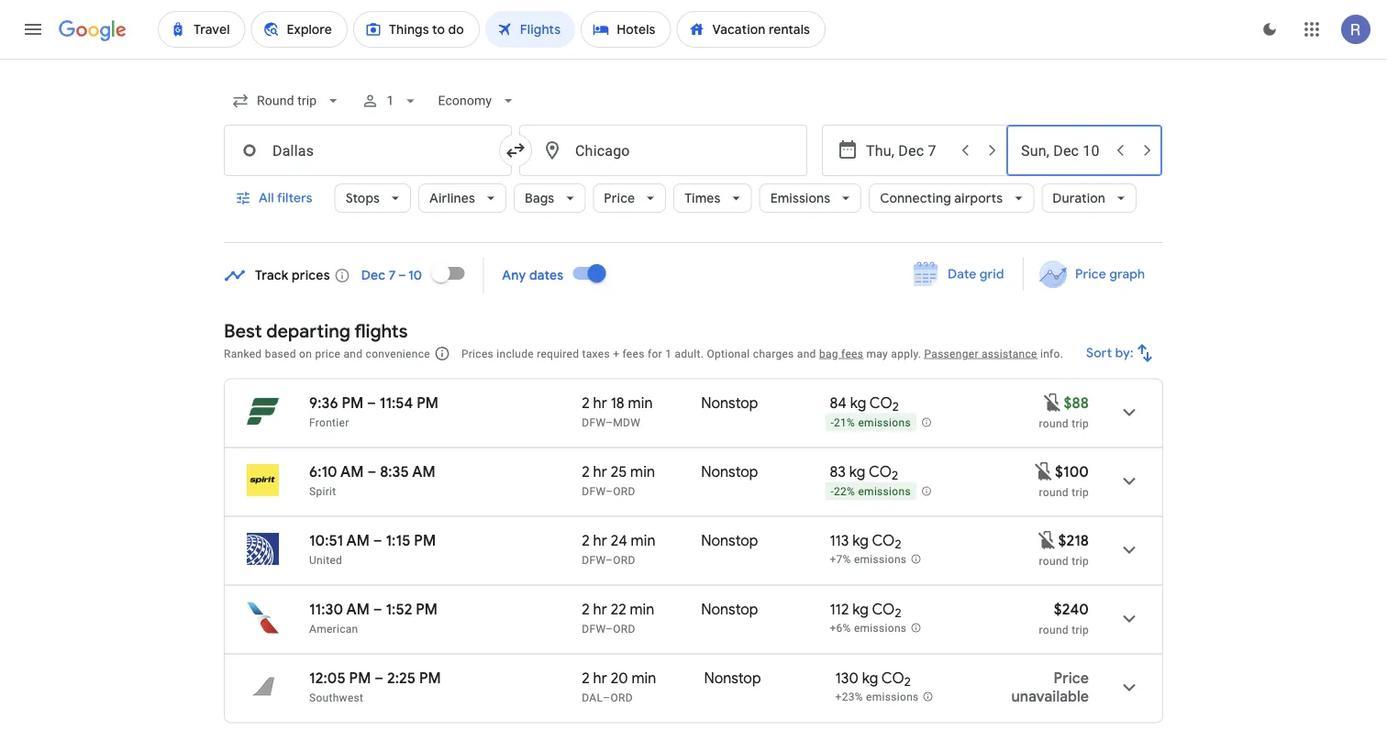 Task type: describe. For each thing, give the bounding box(es) containing it.
graph
[[1110, 266, 1146, 283]]

nonstop flight. element for 2 hr 18 min
[[702, 394, 759, 415]]

Departure time: 12:05 PM. text field
[[309, 669, 371, 688]]

2 and from the left
[[798, 347, 817, 360]]

round for $88
[[1040, 417, 1069, 430]]

Return text field
[[1022, 126, 1106, 175]]

+6%
[[830, 623, 851, 635]]

Departure text field
[[867, 126, 951, 175]]

airports
[[955, 190, 1004, 207]]

– inside 6:10 am – 8:35 am spirit
[[368, 463, 377, 481]]

bag fees button
[[820, 347, 864, 360]]

frontier
[[309, 416, 349, 429]]

spirit
[[309, 485, 336, 498]]

prices
[[462, 347, 494, 360]]

– inside 2 hr 22 min dfw – ord
[[606, 623, 613, 636]]

ord for 20
[[611, 692, 633, 705]]

round for $100
[[1040, 486, 1069, 499]]

prices include required taxes + fees for 1 adult. optional charges and bag fees may apply. passenger assistance
[[462, 347, 1038, 360]]

2 inside "2 hr 25 min dfw – ord"
[[582, 463, 590, 481]]

passenger assistance button
[[925, 347, 1038, 360]]

18
[[611, 394, 625, 413]]

100 US dollars text field
[[1056, 463, 1090, 481]]

airlines button
[[419, 176, 507, 220]]

date
[[948, 266, 977, 283]]

7 – 10
[[389, 268, 423, 284]]

emissions for 112
[[854, 623, 907, 635]]

2 inside the 84 kg co 2
[[893, 399, 900, 415]]

ord for 22
[[613, 623, 636, 636]]

times button
[[674, 176, 752, 220]]

min for 2 hr 20 min
[[632, 669, 657, 688]]

nonstop flight. element for 2 hr 20 min
[[704, 669, 762, 691]]

track prices
[[255, 268, 330, 284]]

grid
[[980, 266, 1005, 283]]

passenger
[[925, 347, 979, 360]]

- for 84
[[831, 417, 834, 430]]

american
[[309, 623, 358, 636]]

pm up southwest
[[349, 669, 371, 688]]

84 kg co 2
[[830, 394, 900, 415]]

assistance
[[982, 347, 1038, 360]]

pm for 2:25 pm
[[419, 669, 441, 688]]

ord for 24
[[613, 554, 636, 567]]

am for 8:35 am
[[341, 463, 364, 481]]

min for 2 hr 24 min
[[631, 531, 656, 550]]

dfw for 2 hr 24 min
[[582, 554, 606, 567]]

bags
[[525, 190, 555, 207]]

leaves dallas love field at 12:05 pm on thursday, december 7 and arrives at o'hare international airport at 2:25 pm on thursday, december 7. element
[[309, 669, 441, 688]]

10:51 am – 1:15 pm united
[[309, 531, 436, 567]]

1:15
[[386, 531, 411, 550]]

trip for $100
[[1072, 486, 1090, 499]]

2 inside 112 kg co 2
[[895, 606, 902, 622]]

co for 84
[[870, 394, 893, 413]]

trip inside '$240 round trip'
[[1072, 624, 1090, 637]]

price
[[315, 347, 341, 360]]

co for 130
[[882, 669, 905, 688]]

co for 113
[[872, 531, 895, 550]]

dfw for 2 hr 22 min
[[582, 623, 606, 636]]

nonstop flight. element for 2 hr 24 min
[[702, 531, 759, 553]]

bags button
[[514, 176, 586, 220]]

best
[[224, 319, 262, 343]]

– inside 10:51 am – 1:15 pm united
[[373, 531, 382, 550]]

for
[[648, 347, 663, 360]]

duration button
[[1042, 176, 1137, 220]]

price for price
[[604, 190, 635, 207]]

– inside 2 hr 20 min dal – ord
[[603, 692, 611, 705]]

hr for 24
[[594, 531, 608, 550]]

kg for 83
[[850, 463, 866, 481]]

connecting airports button
[[869, 176, 1035, 220]]

date grid
[[948, 266, 1005, 283]]

bag
[[820, 347, 839, 360]]

nonstop for 2 hr 20 min
[[704, 669, 762, 688]]

83 kg co 2
[[830, 463, 899, 484]]

+
[[613, 347, 620, 360]]

1 inside 1 popup button
[[387, 93, 394, 108]]

main menu image
[[22, 18, 44, 40]]

12:05
[[309, 669, 346, 688]]

Arrival time: 2:25 PM. text field
[[387, 669, 441, 688]]

1:52
[[386, 600, 413, 619]]

9:36
[[309, 394, 338, 413]]

2 inside 2 hr 18 min dfw – mdw
[[582, 394, 590, 413]]

min for 2 hr 18 min
[[628, 394, 653, 413]]

learn more about ranking image
[[434, 346, 451, 362]]

optional
[[707, 347, 750, 360]]

dec 7 – 10
[[361, 268, 423, 284]]

$240 round trip
[[1040, 600, 1090, 637]]

nonstop for 2 hr 24 min
[[702, 531, 759, 550]]

duration
[[1053, 190, 1106, 207]]

11:54
[[380, 394, 413, 413]]

charges
[[753, 347, 795, 360]]

113
[[830, 531, 849, 550]]

any dates
[[502, 268, 564, 284]]

price unavailable
[[1012, 669, 1090, 706]]

stops button
[[335, 176, 411, 220]]

20
[[611, 669, 628, 688]]

nonstop flight. element for 2 hr 25 min
[[702, 463, 759, 484]]

+23% emissions
[[836, 691, 919, 704]]

- for 83
[[831, 486, 834, 499]]

2 hr 20 min dal – ord
[[582, 669, 657, 705]]

2 inside '2 hr 24 min dfw – ord'
[[582, 531, 590, 550]]

price for price unavailable
[[1054, 669, 1090, 688]]

departing
[[266, 319, 351, 343]]

all filters
[[259, 190, 313, 207]]

130
[[836, 669, 859, 688]]

date grid button
[[901, 258, 1020, 291]]

am for 1:52 pm
[[346, 600, 370, 619]]

ranked
[[224, 347, 262, 360]]

round trip for $100
[[1040, 486, 1090, 499]]

learn more about tracked prices image
[[334, 268, 350, 284]]

flight details. leaves dallas love field at 12:05 pm on thursday, december 7 and arrives at o'hare international airport at 2:25 pm on thursday, december 7. image
[[1108, 666, 1152, 710]]

flight details. leaves dallas/fort worth international airport at 6:10 am on thursday, december 7 and arrives at o'hare international airport at 8:35 am on thursday, december 7. image
[[1108, 459, 1152, 503]]

find the best price region
[[224, 252, 1164, 306]]

nonstop for 2 hr 22 min
[[702, 600, 759, 619]]

-22% emissions
[[831, 486, 911, 499]]

none search field containing all filters
[[224, 79, 1164, 243]]

– inside the 12:05 pm – 2:25 pm southwest
[[375, 669, 384, 688]]

best departing flights
[[224, 319, 408, 343]]

all filters button
[[224, 176, 327, 220]]

convenience
[[366, 347, 430, 360]]

by:
[[1116, 345, 1135, 362]]

trip for $218
[[1072, 555, 1090, 568]]

2 inside 2 hr 20 min dal – ord
[[582, 669, 590, 688]]

flight details. leaves dallas/fort worth international airport at 10:51 am on thursday, december 7 and arrives at o'hare international airport at 1:15 pm on thursday, december 7. image
[[1108, 528, 1152, 572]]

2 hr 24 min dfw – ord
[[582, 531, 656, 567]]

stops
[[346, 190, 380, 207]]

round for $218
[[1040, 555, 1069, 568]]

flight details. leaves dallas/fort worth international airport at 9:36 pm on thursday, december 7 and arrives at chicago midway international airport at 11:54 pm on thursday, december 7. image
[[1108, 391, 1152, 435]]

Departure time: 9:36 PM. text field
[[309, 394, 364, 413]]

ranked based on price and convenience
[[224, 347, 430, 360]]

– inside 9:36 pm – 11:54 pm frontier
[[367, 394, 376, 413]]

adult.
[[675, 347, 704, 360]]

8:35
[[380, 463, 409, 481]]

am for 1:15 pm
[[347, 531, 370, 550]]

dal
[[582, 692, 603, 705]]

10:51
[[309, 531, 343, 550]]

$218
[[1059, 531, 1090, 550]]

1 inside best departing flights "main content"
[[666, 347, 672, 360]]

emissions down 83 kg co 2
[[859, 486, 911, 499]]



Task type: locate. For each thing, give the bounding box(es) containing it.
dfw down the total duration 2 hr 22 min. element
[[582, 623, 606, 636]]

2 inside 2 hr 22 min dfw – ord
[[582, 600, 590, 619]]

this price for this flight doesn't include overhead bin access. if you need a carry-on bag, use the bags filter to update prices. image up this price for this flight doesn't include overhead bin access. if you need a carry-on bag, use the bags filter to update prices. icon
[[1042, 392, 1064, 414]]

2 inside 130 kg co 2
[[905, 675, 911, 690]]

round trip for $218
[[1040, 555, 1090, 568]]

2:25
[[387, 669, 416, 688]]

Departure time: 10:51 AM. text field
[[309, 531, 370, 550]]

88 US dollars text field
[[1064, 394, 1090, 413]]

am right 8:35
[[412, 463, 436, 481]]

trip down 100 us dollars text field
[[1072, 486, 1090, 499]]

total duration 2 hr 24 min. element
[[582, 531, 702, 553]]

kg right '84'
[[851, 394, 867, 413]]

2 up +6% emissions
[[895, 606, 902, 622]]

price inside price unavailable
[[1054, 669, 1090, 688]]

fees right bag
[[842, 347, 864, 360]]

emissions for 113
[[854, 554, 907, 567]]

mdw
[[613, 416, 641, 429]]

2 inside '113 kg co 2'
[[895, 537, 902, 553]]

and left bag
[[798, 347, 817, 360]]

218 US dollars text field
[[1059, 531, 1090, 550]]

1 trip from the top
[[1072, 417, 1090, 430]]

– down 22
[[606, 623, 613, 636]]

kg for 130
[[863, 669, 879, 688]]

2 up dal
[[582, 669, 590, 688]]

min inside 2 hr 18 min dfw – mdw
[[628, 394, 653, 413]]

round inside '$240 round trip'
[[1040, 624, 1069, 637]]

price for price graph
[[1076, 266, 1107, 283]]

round trip down 88 us dollars text box at the bottom of page
[[1040, 417, 1090, 430]]

this price for this flight doesn't include overhead bin access. if you need a carry-on bag, use the bags filter to update prices. image for $218
[[1037, 529, 1059, 551]]

– left 8:35
[[368, 463, 377, 481]]

min inside 2 hr 22 min dfw – ord
[[630, 600, 655, 619]]

9:36 pm – 11:54 pm frontier
[[309, 394, 439, 429]]

kg inside 83 kg co 2
[[850, 463, 866, 481]]

hr inside "2 hr 25 min dfw – ord"
[[594, 463, 608, 481]]

ord
[[613, 485, 636, 498], [613, 554, 636, 567], [613, 623, 636, 636], [611, 692, 633, 705]]

– down 25
[[606, 485, 613, 498]]

– down 24
[[606, 554, 613, 567]]

2 inside 83 kg co 2
[[892, 468, 899, 484]]

None text field
[[224, 125, 512, 176], [520, 125, 808, 176], [224, 125, 512, 176], [520, 125, 808, 176]]

total duration 2 hr 22 min. element
[[582, 600, 702, 622]]

2 vertical spatial round trip
[[1040, 555, 1090, 568]]

min for 2 hr 22 min
[[630, 600, 655, 619]]

ord inside '2 hr 24 min dfw – ord'
[[613, 554, 636, 567]]

co inside 112 kg co 2
[[872, 600, 895, 619]]

pm right 2:25
[[419, 669, 441, 688]]

113 kg co 2
[[830, 531, 902, 553]]

am up american
[[346, 600, 370, 619]]

dates
[[530, 268, 564, 284]]

co up "-22% emissions"
[[869, 463, 892, 481]]

pm for 1:15 pm
[[414, 531, 436, 550]]

emissions
[[771, 190, 831, 207]]

min right 18
[[628, 394, 653, 413]]

0 vertical spatial 1
[[387, 93, 394, 108]]

round trip for $88
[[1040, 417, 1090, 430]]

22
[[611, 600, 627, 619]]

emissions
[[859, 417, 911, 430], [859, 486, 911, 499], [854, 554, 907, 567], [854, 623, 907, 635], [867, 691, 919, 704]]

kg inside '113 kg co 2'
[[853, 531, 869, 550]]

flights
[[354, 319, 408, 343]]

dfw inside '2 hr 24 min dfw – ord'
[[582, 554, 606, 567]]

6:10 am – 8:35 am spirit
[[309, 463, 436, 498]]

leaves dallas/fort worth international airport at 10:51 am on thursday, december 7 and arrives at o'hare international airport at 1:15 pm on thursday, december 7. element
[[309, 531, 436, 550]]

2 up -21% emissions
[[893, 399, 900, 415]]

0 vertical spatial this price for this flight doesn't include overhead bin access. if you need a carry-on bag, use the bags filter to update prices. image
[[1042, 392, 1064, 414]]

2 left 18
[[582, 394, 590, 413]]

emissions down the 84 kg co 2
[[859, 417, 911, 430]]

ord down 24
[[613, 554, 636, 567]]

3 hr from the top
[[594, 531, 608, 550]]

+7%
[[830, 554, 851, 567]]

240 US dollars text field
[[1054, 600, 1090, 619]]

1 vertical spatial 1
[[666, 347, 672, 360]]

2 dfw from the top
[[582, 485, 606, 498]]

dfw left mdw
[[582, 416, 606, 429]]

3 round trip from the top
[[1040, 555, 1090, 568]]

apply.
[[892, 347, 922, 360]]

– left 1:52
[[373, 600, 382, 619]]

1
[[387, 93, 394, 108], [666, 347, 672, 360]]

Arrival time: 8:35 AM. text field
[[380, 463, 436, 481]]

kg inside the 84 kg co 2
[[851, 394, 867, 413]]

ord down '20'
[[611, 692, 633, 705]]

ord inside "2 hr 25 min dfw – ord"
[[613, 485, 636, 498]]

trip down 88 us dollars text box at the bottom of page
[[1072, 417, 1090, 430]]

sort by: button
[[1080, 331, 1164, 375]]

0 vertical spatial round trip
[[1040, 417, 1090, 430]]

ord inside 2 hr 20 min dal – ord
[[611, 692, 633, 705]]

trip
[[1072, 417, 1090, 430], [1072, 486, 1090, 499], [1072, 555, 1090, 568], [1072, 624, 1090, 637]]

3 dfw from the top
[[582, 554, 606, 567]]

min for 2 hr 25 min
[[631, 463, 655, 481]]

1 button
[[354, 79, 427, 123]]

total duration 2 hr 18 min. element
[[582, 394, 702, 415]]

pm for 1:52 pm
[[416, 600, 438, 619]]

sort by:
[[1087, 345, 1135, 362]]

1 horizontal spatial and
[[798, 347, 817, 360]]

– left "1:15"
[[373, 531, 382, 550]]

– inside '2 hr 24 min dfw – ord'
[[606, 554, 613, 567]]

kg right 83
[[850, 463, 866, 481]]

21%
[[834, 417, 856, 430]]

round down "$218" text field on the right bottom of the page
[[1040, 555, 1069, 568]]

round trip down "$218" text field on the right bottom of the page
[[1040, 555, 1090, 568]]

nonstop flight. element for 2 hr 22 min
[[702, 600, 759, 622]]

taxes
[[582, 347, 610, 360]]

nonstop for 2 hr 18 min
[[702, 394, 759, 413]]

dfw down total duration 2 hr 25 min. element
[[582, 485, 606, 498]]

Arrival time: 1:15 PM. text field
[[386, 531, 436, 550]]

None search field
[[224, 79, 1164, 243]]

min right 24
[[631, 531, 656, 550]]

round trip
[[1040, 417, 1090, 430], [1040, 486, 1090, 499], [1040, 555, 1090, 568]]

swap origin and destination. image
[[505, 140, 527, 162]]

2 hr from the top
[[594, 463, 608, 481]]

1 vertical spatial price
[[1076, 266, 1107, 283]]

pm inside 10:51 am – 1:15 pm united
[[414, 531, 436, 550]]

this price for this flight doesn't include overhead bin access. if you need a carry-on bag, use the bags filter to update prices. image
[[1034, 461, 1056, 483]]

co for 83
[[869, 463, 892, 481]]

– inside "2 hr 25 min dfw – ord"
[[606, 485, 613, 498]]

kg for 113
[[853, 531, 869, 550]]

pm inside 11:30 am – 1:52 pm american
[[416, 600, 438, 619]]

emissions for 130
[[867, 691, 919, 704]]

Departure time: 11:30 AM. text field
[[309, 600, 370, 619]]

1 horizontal spatial fees
[[842, 347, 864, 360]]

1 hr from the top
[[594, 394, 608, 413]]

11:30
[[309, 600, 343, 619]]

round trip down 100 us dollars text field
[[1040, 486, 1090, 499]]

4 round from the top
[[1040, 624, 1069, 637]]

co inside 83 kg co 2
[[869, 463, 892, 481]]

pm right "1:15"
[[414, 531, 436, 550]]

1 vertical spatial this price for this flight doesn't include overhead bin access. if you need a carry-on bag, use the bags filter to update prices. image
[[1037, 529, 1059, 551]]

include
[[497, 347, 534, 360]]

am right the 6:10
[[341, 463, 364, 481]]

5 hr from the top
[[594, 669, 608, 688]]

83
[[830, 463, 846, 481]]

kg up +6% emissions
[[853, 600, 869, 619]]

am inside 10:51 am – 1:15 pm united
[[347, 531, 370, 550]]

round down this price for this flight doesn't include overhead bin access. if you need a carry-on bag, use the bags filter to update prices. icon
[[1040, 486, 1069, 499]]

total duration 2 hr 20 min. element
[[582, 669, 704, 691]]

1 fees from the left
[[623, 347, 645, 360]]

price inside popup button
[[604, 190, 635, 207]]

this price for this flight doesn't include overhead bin access. if you need a carry-on bag, use the bags filter to update prices. image
[[1042, 392, 1064, 414], [1037, 529, 1059, 551]]

price right bags "popup button"
[[604, 190, 635, 207]]

1 and from the left
[[344, 347, 363, 360]]

hr left 18
[[594, 394, 608, 413]]

hr left '20'
[[594, 669, 608, 688]]

ord for 25
[[613, 485, 636, 498]]

hr
[[594, 394, 608, 413], [594, 463, 608, 481], [594, 531, 608, 550], [594, 600, 608, 619], [594, 669, 608, 688]]

- down '84'
[[831, 417, 834, 430]]

track
[[255, 268, 289, 284]]

hr left 25
[[594, 463, 608, 481]]

and right the price
[[344, 347, 363, 360]]

25
[[611, 463, 627, 481]]

2 up +7% emissions
[[895, 537, 902, 553]]

based
[[265, 347, 296, 360]]

4 hr from the top
[[594, 600, 608, 619]]

24
[[611, 531, 628, 550]]

price graph
[[1076, 266, 1146, 283]]

– inside 11:30 am – 1:52 pm american
[[373, 600, 382, 619]]

flight details. leaves dallas/fort worth international airport at 11:30 am on thursday, december 7 and arrives at o'hare international airport at 1:52 pm on thursday, december 7. image
[[1108, 597, 1152, 641]]

– down 18
[[606, 416, 613, 429]]

dfw for 2 hr 25 min
[[582, 485, 606, 498]]

2 up "-22% emissions"
[[892, 468, 899, 484]]

3 round from the top
[[1040, 555, 1069, 568]]

united
[[309, 554, 343, 567]]

pm
[[342, 394, 364, 413], [417, 394, 439, 413], [414, 531, 436, 550], [416, 600, 438, 619], [349, 669, 371, 688], [419, 669, 441, 688]]

– left 2:25
[[375, 669, 384, 688]]

airlines
[[430, 190, 476, 207]]

nonstop
[[702, 394, 759, 413], [702, 463, 759, 481], [702, 531, 759, 550], [702, 600, 759, 619], [704, 669, 762, 688]]

0 horizontal spatial 1
[[387, 93, 394, 108]]

this price for this flight doesn't include overhead bin access. if you need a carry-on bag, use the bags filter to update prices. image down this price for this flight doesn't include overhead bin access. if you need a carry-on bag, use the bags filter to update prices. icon
[[1037, 529, 1059, 551]]

dfw
[[582, 416, 606, 429], [582, 485, 606, 498], [582, 554, 606, 567], [582, 623, 606, 636]]

hr left 22
[[594, 600, 608, 619]]

prices
[[292, 268, 330, 284]]

fees right +
[[623, 347, 645, 360]]

am right 10:51
[[347, 531, 370, 550]]

best departing flights main content
[[224, 252, 1164, 731]]

round down '$88'
[[1040, 417, 1069, 430]]

price button
[[593, 176, 667, 220]]

kg up +23% emissions
[[863, 669, 879, 688]]

round down the $240 text box
[[1040, 624, 1069, 637]]

hr inside 2 hr 18 min dfw – mdw
[[594, 394, 608, 413]]

price left flight details. leaves dallas love field at 12:05 pm on thursday, december 7 and arrives at o'hare international airport at 2:25 pm on thursday, december 7. image
[[1054, 669, 1090, 688]]

price
[[604, 190, 635, 207], [1076, 266, 1107, 283], [1054, 669, 1090, 688]]

2
[[582, 394, 590, 413], [893, 399, 900, 415], [582, 463, 590, 481], [892, 468, 899, 484], [582, 531, 590, 550], [895, 537, 902, 553], [582, 600, 590, 619], [895, 606, 902, 622], [582, 669, 590, 688], [905, 675, 911, 690]]

dfw inside 2 hr 22 min dfw – ord
[[582, 623, 606, 636]]

pm right 1:52
[[416, 600, 438, 619]]

hr inside 2 hr 22 min dfw – ord
[[594, 600, 608, 619]]

1 horizontal spatial 1
[[666, 347, 672, 360]]

hr for 22
[[594, 600, 608, 619]]

min inside 2 hr 20 min dal – ord
[[632, 669, 657, 688]]

ord down 22
[[613, 623, 636, 636]]

loading results progress bar
[[0, 59, 1388, 62]]

4 dfw from the top
[[582, 623, 606, 636]]

– inside 2 hr 18 min dfw – mdw
[[606, 416, 613, 429]]

co up -21% emissions
[[870, 394, 893, 413]]

hr inside '2 hr 24 min dfw – ord'
[[594, 531, 608, 550]]

fees
[[623, 347, 645, 360], [842, 347, 864, 360]]

dfw inside "2 hr 25 min dfw – ord"
[[582, 485, 606, 498]]

Arrival time: 11:54 PM. text field
[[380, 394, 439, 413]]

co inside 130 kg co 2
[[882, 669, 905, 688]]

kg for 84
[[851, 394, 867, 413]]

hr for 20
[[594, 669, 608, 688]]

hr for 18
[[594, 394, 608, 413]]

$240
[[1054, 600, 1090, 619]]

dfw down total duration 2 hr 24 min. 'element'
[[582, 554, 606, 567]]

co for 112
[[872, 600, 895, 619]]

min right 22
[[630, 600, 655, 619]]

3 trip from the top
[[1072, 555, 1090, 568]]

+6% emissions
[[830, 623, 907, 635]]

kg inside 130 kg co 2
[[863, 669, 879, 688]]

2 fees from the left
[[842, 347, 864, 360]]

-21% emissions
[[831, 417, 911, 430]]

pm right 11:54 in the left bottom of the page
[[417, 394, 439, 413]]

0 vertical spatial -
[[831, 417, 834, 430]]

2 - from the top
[[831, 486, 834, 499]]

co up +7% emissions
[[872, 531, 895, 550]]

1 round from the top
[[1040, 417, 1069, 430]]

2 trip from the top
[[1072, 486, 1090, 499]]

2 left 24
[[582, 531, 590, 550]]

2 round from the top
[[1040, 486, 1069, 499]]

1 dfw from the top
[[582, 416, 606, 429]]

min right '20'
[[632, 669, 657, 688]]

dfw inside 2 hr 18 min dfw – mdw
[[582, 416, 606, 429]]

may
[[867, 347, 889, 360]]

2 round trip from the top
[[1040, 486, 1090, 499]]

12:05 pm – 2:25 pm southwest
[[309, 669, 441, 705]]

min inside "2 hr 25 min dfw – ord"
[[631, 463, 655, 481]]

leaves dallas/fort worth international airport at 6:10 am on thursday, december 7 and arrives at o'hare international airport at 8:35 am on thursday, december 7. element
[[309, 463, 436, 481]]

ord inside 2 hr 22 min dfw – ord
[[613, 623, 636, 636]]

None field
[[224, 84, 350, 117], [431, 84, 525, 117], [224, 84, 350, 117], [431, 84, 525, 117]]

2 left 22
[[582, 600, 590, 619]]

0 vertical spatial price
[[604, 190, 635, 207]]

sort
[[1087, 345, 1113, 362]]

connecting
[[880, 190, 952, 207]]

leaves dallas/fort worth international airport at 9:36 pm on thursday, december 7 and arrives at chicago midway international airport at 11:54 pm on thursday, december 7. element
[[309, 394, 439, 413]]

- down 83
[[831, 486, 834, 499]]

total duration 2 hr 25 min. element
[[582, 463, 702, 484]]

ord down 25
[[613, 485, 636, 498]]

emissions down 112 kg co 2
[[854, 623, 907, 635]]

Departure time: 6:10 AM. text field
[[309, 463, 364, 481]]

1 round trip from the top
[[1040, 417, 1090, 430]]

pm right 9:36
[[342, 394, 364, 413]]

0 horizontal spatial and
[[344, 347, 363, 360]]

min right 25
[[631, 463, 655, 481]]

-
[[831, 417, 834, 430], [831, 486, 834, 499]]

2 hr 18 min dfw – mdw
[[582, 394, 653, 429]]

leaves dallas/fort worth international airport at 11:30 am on thursday, december 7 and arrives at o'hare international airport at 1:52 pm on thursday, december 7. element
[[309, 600, 438, 619]]

co inside the 84 kg co 2
[[870, 394, 893, 413]]

co inside '113 kg co 2'
[[872, 531, 895, 550]]

pm for 11:54 pm
[[417, 394, 439, 413]]

emissions button
[[760, 176, 862, 220]]

– left 11:54 in the left bottom of the page
[[367, 394, 376, 413]]

kg up +7% emissions
[[853, 531, 869, 550]]

min inside '2 hr 24 min dfw – ord'
[[631, 531, 656, 550]]

price inside 'button'
[[1076, 266, 1107, 283]]

hr left 24
[[594, 531, 608, 550]]

nonstop flight. element
[[702, 394, 759, 415], [702, 463, 759, 484], [702, 531, 759, 553], [702, 600, 759, 622], [704, 669, 762, 691]]

unavailable
[[1012, 688, 1090, 706]]

4 trip from the top
[[1072, 624, 1090, 637]]

0 horizontal spatial fees
[[623, 347, 645, 360]]

2 left 25
[[582, 463, 590, 481]]

1 vertical spatial -
[[831, 486, 834, 499]]

kg
[[851, 394, 867, 413], [850, 463, 866, 481], [853, 531, 869, 550], [853, 600, 869, 619], [863, 669, 879, 688]]

2 hr 22 min dfw – ord
[[582, 600, 655, 636]]

– down 'total duration 2 hr 20 min.' element
[[603, 692, 611, 705]]

price left graph
[[1076, 266, 1107, 283]]

connecting airports
[[880, 190, 1004, 207]]

dfw for 2 hr 18 min
[[582, 416, 606, 429]]

1 - from the top
[[831, 417, 834, 430]]

$100
[[1056, 463, 1090, 481]]

times
[[685, 190, 721, 207]]

this price for this flight doesn't include overhead bin access. if you need a carry-on bag, use the bags filter to update prices. image for $88
[[1042, 392, 1064, 414]]

trip down $240 in the bottom of the page
[[1072, 624, 1090, 637]]

required
[[537, 347, 579, 360]]

emissions down '113 kg co 2'
[[854, 554, 907, 567]]

am inside 11:30 am – 1:52 pm american
[[346, 600, 370, 619]]

112 kg co 2
[[830, 600, 902, 622]]

Arrival time: 1:52 PM. text field
[[386, 600, 438, 619]]

hr inside 2 hr 20 min dal – ord
[[594, 669, 608, 688]]

any
[[502, 268, 526, 284]]

kg inside 112 kg co 2
[[853, 600, 869, 619]]

2 vertical spatial price
[[1054, 669, 1090, 688]]

kg for 112
[[853, 600, 869, 619]]

nonstop for 2 hr 25 min
[[702, 463, 759, 481]]

southwest
[[309, 692, 364, 705]]

co up +23% emissions
[[882, 669, 905, 688]]

co up +6% emissions
[[872, 600, 895, 619]]

trip down $218
[[1072, 555, 1090, 568]]

all
[[259, 190, 274, 207]]

change appearance image
[[1248, 7, 1292, 51]]

2 up +23% emissions
[[905, 675, 911, 690]]

hr for 25
[[594, 463, 608, 481]]

11:30 am – 1:52 pm american
[[309, 600, 438, 636]]

trip for $88
[[1072, 417, 1090, 430]]

emissions down 130 kg co 2
[[867, 691, 919, 704]]

1 vertical spatial round trip
[[1040, 486, 1090, 499]]



Task type: vqa. For each thing, say whether or not it's contained in the screenshot.
2:25 PM PM
yes



